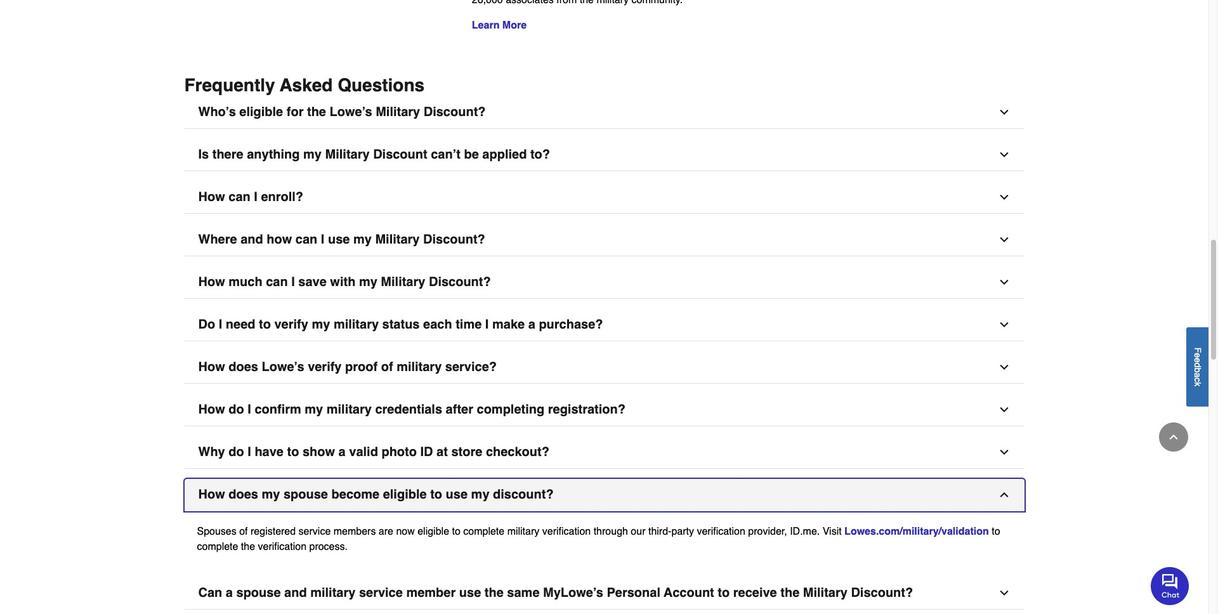 Task type: locate. For each thing, give the bounding box(es) containing it.
does down need
[[229, 360, 258, 374]]

chevron down image inside the 'who's eligible for the lowe's military discount?' 'button'
[[998, 106, 1010, 119]]

1 vertical spatial and
[[284, 586, 307, 600]]

eligible
[[239, 105, 283, 119], [383, 487, 427, 502], [418, 526, 449, 537]]

can inside how much can i save with my military discount? 'button'
[[266, 275, 288, 289]]

lowe's
[[330, 105, 372, 119], [262, 360, 304, 374]]

to right have
[[287, 445, 299, 459]]

0 vertical spatial can
[[229, 190, 250, 204]]

0 horizontal spatial complete
[[197, 541, 238, 553]]

2 chevron down image from the top
[[998, 148, 1010, 161]]

f e e d b a c k button
[[1186, 327, 1209, 406]]

can right how
[[296, 232, 317, 247]]

my up how much can i save with my military discount?
[[353, 232, 372, 247]]

i right time
[[485, 317, 489, 332]]

2 chevron down image from the top
[[998, 361, 1010, 374]]

how up spouses
[[198, 487, 225, 502]]

process.
[[309, 541, 348, 553]]

0 vertical spatial eligible
[[239, 105, 283, 119]]

3 how from the top
[[198, 360, 225, 374]]

how up where
[[198, 190, 225, 204]]

use up with
[[328, 232, 350, 247]]

verify down save
[[274, 317, 308, 332]]

chevron down image
[[998, 106, 1010, 119], [998, 148, 1010, 161], [998, 191, 1010, 204], [998, 233, 1010, 246], [998, 276, 1010, 289], [998, 403, 1010, 416], [998, 446, 1010, 459], [998, 587, 1010, 599]]

lowe's up confirm
[[262, 360, 304, 374]]

service inside 'button'
[[359, 586, 403, 600]]

chevron down image inside where and how can i use my military discount? 'button'
[[998, 233, 1010, 246]]

chevron down image inside how much can i save with my military discount? 'button'
[[998, 276, 1010, 289]]

use for eligible
[[446, 487, 468, 502]]

how does my spouse become eligible to use my discount? button
[[184, 479, 1024, 511]]

1 horizontal spatial of
[[381, 360, 393, 374]]

checkout?
[[486, 445, 549, 459]]

my inside button
[[312, 317, 330, 332]]

time
[[456, 317, 482, 332]]

my right confirm
[[305, 402, 323, 417]]

does
[[229, 360, 258, 374], [229, 487, 258, 502]]

my right anything
[[303, 147, 322, 162]]

complete down discount?
[[463, 526, 505, 537]]

1 vertical spatial chevron down image
[[998, 361, 1010, 374]]

applied
[[482, 147, 527, 162]]

service
[[299, 526, 331, 537], [359, 586, 403, 600]]

1 horizontal spatial can
[[266, 275, 288, 289]]

credentials
[[375, 402, 442, 417]]

eligible up now
[[383, 487, 427, 502]]

verification down 'registered'
[[258, 541, 306, 553]]

discount?
[[424, 105, 486, 119], [423, 232, 485, 247], [429, 275, 491, 289], [851, 586, 913, 600]]

complete
[[463, 526, 505, 537], [197, 541, 238, 553]]

learn more
[[472, 20, 527, 31]]

military down process.
[[310, 586, 356, 600]]

lowe's down questions
[[330, 105, 372, 119]]

0 horizontal spatial and
[[241, 232, 263, 247]]

to inside button
[[287, 445, 299, 459]]

the right the receive
[[781, 586, 800, 600]]

1 horizontal spatial service
[[359, 586, 403, 600]]

1 horizontal spatial lowe's
[[330, 105, 372, 119]]

learn
[[472, 20, 500, 31]]

0 vertical spatial use
[[328, 232, 350, 247]]

eligible left for
[[239, 105, 283, 119]]

chevron down image for is there anything my military discount can't be applied to?
[[998, 148, 1010, 161]]

0 horizontal spatial can
[[229, 190, 250, 204]]

does for my
[[229, 487, 258, 502]]

spouse right the can
[[236, 586, 281, 600]]

have
[[255, 445, 284, 459]]

verification left through
[[542, 526, 591, 537]]

can
[[198, 586, 222, 600]]

how inside button
[[198, 402, 225, 417]]

0 vertical spatial chevron down image
[[998, 318, 1010, 331]]

e up b
[[1193, 358, 1203, 363]]

1 vertical spatial lowe's
[[262, 360, 304, 374]]

do for why
[[229, 445, 244, 459]]

a inside 'button'
[[226, 586, 233, 600]]

0 vertical spatial does
[[229, 360, 258, 374]]

chevron down image inside "how does lowe's verify proof of military service?" button
[[998, 361, 1010, 374]]

7 chevron down image from the top
[[998, 446, 1010, 459]]

use right member
[[459, 586, 481, 600]]

verify left the proof
[[308, 360, 342, 374]]

verification
[[542, 526, 591, 537], [697, 526, 745, 537], [258, 541, 306, 553]]

use down store
[[446, 487, 468, 502]]

0 vertical spatial verify
[[274, 317, 308, 332]]

1 horizontal spatial complete
[[463, 526, 505, 537]]

can
[[229, 190, 250, 204], [296, 232, 317, 247], [266, 275, 288, 289]]

0 horizontal spatial of
[[239, 526, 248, 537]]

the
[[307, 105, 326, 119], [241, 541, 255, 553], [485, 586, 504, 600], [781, 586, 800, 600]]

verification inside the to complete the verification process.
[[258, 541, 306, 553]]

where
[[198, 232, 237, 247]]

0 vertical spatial and
[[241, 232, 263, 247]]

to down chevron up icon
[[992, 526, 1000, 537]]

do
[[229, 402, 244, 417], [229, 445, 244, 459]]

1 does from the top
[[229, 360, 258, 374]]

1 vertical spatial service
[[359, 586, 403, 600]]

2 vertical spatial can
[[266, 275, 288, 289]]

member
[[406, 586, 456, 600]]

chevron down image for do i need to verify my military status each time i make a purchase?
[[998, 318, 1010, 331]]

1 e from the top
[[1193, 353, 1203, 358]]

who's
[[198, 105, 236, 119]]

to left the receive
[[718, 586, 730, 600]]

1 chevron down image from the top
[[998, 318, 1010, 331]]

to
[[259, 317, 271, 332], [287, 445, 299, 459], [430, 487, 442, 502], [452, 526, 460, 537], [992, 526, 1000, 537], [718, 586, 730, 600]]

1 vertical spatial do
[[229, 445, 244, 459]]

eligible right now
[[418, 526, 449, 537]]

how left much
[[198, 275, 225, 289]]

how do i confirm my military credentials after completing registration? button
[[184, 394, 1024, 426]]

chevron down image
[[998, 318, 1010, 331], [998, 361, 1010, 374]]

how down do
[[198, 360, 225, 374]]

2 horizontal spatial can
[[296, 232, 317, 247]]

to complete the verification process.
[[197, 526, 1000, 553]]

e
[[1193, 353, 1203, 358], [1193, 358, 1203, 363]]

military down how does lowe's verify proof of military service?
[[327, 402, 372, 417]]

do for how
[[229, 402, 244, 417]]

chevron down image inside the how do i confirm my military credentials after completing registration? button
[[998, 403, 1010, 416]]

learn more link
[[472, 20, 527, 31]]

my inside button
[[305, 402, 323, 417]]

0 horizontal spatial lowe's
[[262, 360, 304, 374]]

of
[[381, 360, 393, 374], [239, 526, 248, 537]]

1 horizontal spatial spouse
[[284, 487, 328, 502]]

how does lowe's verify proof of military service? button
[[184, 351, 1024, 384]]

how up why
[[198, 402, 225, 417]]

military inside the 'who's eligible for the lowe's military discount?' 'button'
[[376, 105, 420, 119]]

chevron down image inside why do i have to show a valid photo id at store checkout? button
[[998, 446, 1010, 459]]

to inside button
[[259, 317, 271, 332]]

verification right party
[[697, 526, 745, 537]]

how does lowe's verify proof of military service?
[[198, 360, 497, 374]]

to inside 'button'
[[430, 487, 442, 502]]

why do i have to show a valid photo id at store checkout? button
[[184, 436, 1024, 469]]

military inside how much can i save with my military discount? 'button'
[[381, 275, 425, 289]]

now
[[396, 526, 415, 537]]

4 how from the top
[[198, 402, 225, 417]]

0 vertical spatial lowe's
[[330, 105, 372, 119]]

3 chevron down image from the top
[[998, 191, 1010, 204]]

1 vertical spatial verify
[[308, 360, 342, 374]]

use inside 'button'
[[459, 586, 481, 600]]

who's eligible for the lowe's military discount?
[[198, 105, 486, 119]]

1 do from the top
[[229, 402, 244, 417]]

can left enroll?
[[229, 190, 250, 204]]

can right much
[[266, 275, 288, 289]]

spouse down show
[[284, 487, 328, 502]]

chevron down image inside is there anything my military discount can't be applied to? 'button'
[[998, 148, 1010, 161]]

2 do from the top
[[229, 445, 244, 459]]

e up "d"
[[1193, 353, 1203, 358]]

1 how from the top
[[198, 190, 225, 204]]

does inside button
[[229, 360, 258, 374]]

complete down spouses
[[197, 541, 238, 553]]

a left the valid
[[339, 445, 346, 459]]

a right the can
[[226, 586, 233, 600]]

2 how from the top
[[198, 275, 225, 289]]

0 vertical spatial of
[[381, 360, 393, 374]]

do left confirm
[[229, 402, 244, 417]]

military inside button
[[327, 402, 372, 417]]

1 vertical spatial use
[[446, 487, 468, 502]]

are
[[379, 526, 393, 537]]

my
[[303, 147, 322, 162], [353, 232, 372, 247], [359, 275, 377, 289], [312, 317, 330, 332], [305, 402, 323, 417], [262, 487, 280, 502], [471, 487, 489, 502]]

how
[[198, 190, 225, 204], [198, 275, 225, 289], [198, 360, 225, 374], [198, 402, 225, 417], [198, 487, 225, 502]]

use
[[328, 232, 350, 247], [446, 487, 468, 502], [459, 586, 481, 600]]

2 vertical spatial use
[[459, 586, 481, 600]]

my down save
[[312, 317, 330, 332]]

1 vertical spatial eligible
[[383, 487, 427, 502]]

the down 'registered'
[[241, 541, 255, 553]]

military
[[376, 105, 420, 119], [325, 147, 370, 162], [375, 232, 420, 247], [381, 275, 425, 289], [803, 586, 848, 600]]

military
[[334, 317, 379, 332], [397, 360, 442, 374], [327, 402, 372, 417], [507, 526, 539, 537], [310, 586, 356, 600]]

of right spouses
[[239, 526, 248, 537]]

discount
[[373, 147, 427, 162]]

service up process.
[[299, 526, 331, 537]]

how for how do i confirm my military credentials after completing registration?
[[198, 402, 225, 417]]

6 chevron down image from the top
[[998, 403, 1010, 416]]

do
[[198, 317, 215, 332]]

1 chevron down image from the top
[[998, 106, 1010, 119]]

of right the proof
[[381, 360, 393, 374]]

to down the at
[[430, 487, 442, 502]]

5 chevron down image from the top
[[998, 276, 1010, 289]]

spouse inside 'button'
[[236, 586, 281, 600]]

verify
[[274, 317, 308, 332], [308, 360, 342, 374]]

0 horizontal spatial verification
[[258, 541, 306, 553]]

2 e from the top
[[1193, 358, 1203, 363]]

proof
[[345, 360, 378, 374]]

1 vertical spatial spouse
[[236, 586, 281, 600]]

1 horizontal spatial and
[[284, 586, 307, 600]]

1 vertical spatial does
[[229, 487, 258, 502]]

0 horizontal spatial service
[[299, 526, 331, 537]]

chevron down image inside do i need to verify my military status each time i make a purchase? button
[[998, 318, 1010, 331]]

1 vertical spatial can
[[296, 232, 317, 247]]

my right with
[[359, 275, 377, 289]]

i
[[254, 190, 257, 204], [321, 232, 324, 247], [291, 275, 295, 289], [219, 317, 222, 332], [485, 317, 489, 332], [248, 402, 251, 417], [248, 445, 251, 459]]

frequently asked questions
[[184, 75, 425, 95]]

1 vertical spatial complete
[[197, 541, 238, 553]]

chevron down image inside can a spouse and military service member use the same mylowe's personal account to receive the military discount? 'button'
[[998, 587, 1010, 599]]

can inside how can i enroll? button
[[229, 190, 250, 204]]

0 horizontal spatial spouse
[[236, 586, 281, 600]]

service left member
[[359, 586, 403, 600]]

5 how from the top
[[198, 487, 225, 502]]

k
[[1193, 382, 1203, 386]]

8 chevron down image from the top
[[998, 587, 1010, 599]]

discount? inside 'button'
[[851, 586, 913, 600]]

do right why
[[229, 445, 244, 459]]

does up spouses
[[229, 487, 258, 502]]

2 does from the top
[[229, 487, 258, 502]]

0 vertical spatial do
[[229, 402, 244, 417]]

does inside 'button'
[[229, 487, 258, 502]]

is there anything my military discount can't be applied to? button
[[184, 139, 1024, 171]]

0 vertical spatial spouse
[[284, 487, 328, 502]]

the right for
[[307, 105, 326, 119]]

chevron down image inside how can i enroll? button
[[998, 191, 1010, 204]]

chevron down image for can a spouse and military service member use the same mylowe's personal account to receive the military discount?
[[998, 587, 1010, 599]]

4 chevron down image from the top
[[998, 233, 1010, 246]]

to right need
[[259, 317, 271, 332]]

spouse inside 'button'
[[284, 487, 328, 502]]

purchase?
[[539, 317, 603, 332]]

through
[[594, 526, 628, 537]]

my up 'registered'
[[262, 487, 280, 502]]

chat invite button image
[[1151, 566, 1190, 605]]



Task type: vqa. For each thing, say whether or not it's contained in the screenshot.
to complete the verification process.
yes



Task type: describe. For each thing, give the bounding box(es) containing it.
military inside is there anything my military discount can't be applied to? 'button'
[[325, 147, 370, 162]]

lowes.com/military/validation link
[[845, 526, 989, 537]]

2 vertical spatial eligible
[[418, 526, 449, 537]]

with
[[330, 275, 356, 289]]

how do i confirm my military credentials after completing registration?
[[198, 402, 626, 417]]

a right make
[[528, 317, 535, 332]]

members
[[334, 526, 376, 537]]

use for service
[[459, 586, 481, 600]]

show
[[303, 445, 335, 459]]

of inside button
[[381, 360, 393, 374]]

f
[[1193, 347, 1203, 353]]

why
[[198, 445, 225, 459]]

to inside 'button'
[[718, 586, 730, 600]]

1 horizontal spatial verification
[[542, 526, 591, 537]]

military up the proof
[[334, 317, 379, 332]]

0 vertical spatial complete
[[463, 526, 505, 537]]

lowes.com/military/validation
[[845, 526, 989, 537]]

more
[[502, 20, 527, 31]]

military inside 'button'
[[310, 586, 356, 600]]

frequently
[[184, 75, 275, 95]]

provider,
[[748, 526, 787, 537]]

does for lowe's
[[229, 360, 258, 374]]

valid
[[349, 445, 378, 459]]

enroll?
[[261, 190, 303, 204]]

visit
[[823, 526, 842, 537]]

do i need to verify my military status each time i make a purchase? button
[[184, 309, 1024, 341]]

how can i enroll?
[[198, 190, 303, 204]]

c
[[1193, 377, 1203, 382]]

receive
[[733, 586, 777, 600]]

chevron down image for how do i confirm my military credentials after completing registration?
[[998, 403, 1010, 416]]

eligible inside "how does my spouse become eligible to use my discount?" 'button'
[[383, 487, 427, 502]]

a inside button
[[339, 445, 346, 459]]

mylowe's
[[543, 586, 603, 600]]

where and how can i use my military discount?
[[198, 232, 485, 247]]

anything
[[247, 147, 300, 162]]

chevron down image for why do i have to show a valid photo id at store checkout?
[[998, 446, 1010, 459]]

can't
[[431, 147, 461, 162]]

scroll to top element
[[1159, 423, 1188, 452]]

and inside 'button'
[[241, 232, 263, 247]]

make
[[492, 317, 525, 332]]

who's eligible for the lowe's military discount? button
[[184, 96, 1024, 129]]

lowe's inside button
[[262, 360, 304, 374]]

spouses of registered service members are now eligible to complete military verification through our third-party verification provider, id.me. visit lowes.com/military/validation
[[197, 526, 989, 537]]

to inside the to complete the verification process.
[[992, 526, 1000, 537]]

military inside where and how can i use my military discount? 'button'
[[375, 232, 420, 247]]

how for how does my spouse become eligible to use my discount?
[[198, 487, 225, 502]]

and inside 'button'
[[284, 586, 307, 600]]

can inside where and how can i use my military discount? 'button'
[[296, 232, 317, 247]]

eligible inside the 'who's eligible for the lowe's military discount?' 'button'
[[239, 105, 283, 119]]

i left have
[[248, 445, 251, 459]]

registration?
[[548, 402, 626, 417]]

id
[[420, 445, 433, 459]]

id.me.
[[790, 526, 820, 537]]

asked
[[280, 75, 333, 95]]

military down discount?
[[507, 526, 539, 537]]

0 vertical spatial service
[[299, 526, 331, 537]]

personal
[[607, 586, 660, 600]]

the inside the 'who's eligible for the lowe's military discount?' 'button'
[[307, 105, 326, 119]]

chevron down image for how can i enroll?
[[998, 191, 1010, 204]]

complete inside the to complete the verification process.
[[197, 541, 238, 553]]

be
[[464, 147, 479, 162]]

can a spouse and military service member use the same mylowe's personal account to receive the military discount? button
[[184, 577, 1024, 610]]

f e e d b a c k
[[1193, 347, 1203, 386]]

how can i enroll? button
[[184, 181, 1024, 214]]

questions
[[338, 75, 425, 95]]

2 horizontal spatial verification
[[697, 526, 745, 537]]

how for how does lowe's verify proof of military service?
[[198, 360, 225, 374]]

to?
[[530, 147, 550, 162]]

photo
[[382, 445, 417, 459]]

store
[[451, 445, 482, 459]]

chevron down image for who's eligible for the lowe's military discount?
[[998, 106, 1010, 119]]

chevron up image
[[998, 488, 1010, 501]]

how for how much can i save with my military discount?
[[198, 275, 225, 289]]

spouses
[[197, 526, 236, 537]]

much
[[229, 275, 262, 289]]

i left enroll?
[[254, 190, 257, 204]]

lowe's inside 'button'
[[330, 105, 372, 119]]

our
[[631, 526, 646, 537]]

account
[[664, 586, 714, 600]]

i right do
[[219, 317, 222, 332]]

i right how
[[321, 232, 324, 247]]

completing
[[477, 402, 544, 417]]

b
[[1193, 368, 1203, 372]]

how much can i save with my military discount?
[[198, 275, 491, 289]]

to right now
[[452, 526, 460, 537]]

confirm
[[255, 402, 301, 417]]

there
[[212, 147, 243, 162]]

is there anything my military discount can't be applied to?
[[198, 147, 550, 162]]

the left same
[[485, 586, 504, 600]]

discount?
[[493, 487, 554, 502]]

service?
[[445, 360, 497, 374]]

how does my spouse become eligible to use my discount?
[[198, 487, 554, 502]]

third-
[[648, 526, 671, 537]]

why do i have to show a valid photo id at store checkout?
[[198, 445, 549, 459]]

military up how do i confirm my military credentials after completing registration?
[[397, 360, 442, 374]]

how for how can i enroll?
[[198, 190, 225, 204]]

status
[[382, 317, 420, 332]]

can a spouse and military service member use the same mylowe's personal account to receive the military discount?
[[198, 586, 913, 600]]

chevron down image for where and how can i use my military discount?
[[998, 233, 1010, 246]]

a up k
[[1193, 372, 1203, 377]]

at
[[437, 445, 448, 459]]

become
[[332, 487, 379, 502]]

do i need to verify my military status each time i make a purchase?
[[198, 317, 603, 332]]

after
[[446, 402, 473, 417]]

chevron down image for how does lowe's verify proof of military service?
[[998, 361, 1010, 374]]

party
[[671, 526, 694, 537]]

military inside 'button'
[[803, 586, 848, 600]]

for
[[287, 105, 304, 119]]

how much can i save with my military discount? button
[[184, 266, 1024, 299]]

i left save
[[291, 275, 295, 289]]

chevron down image for how much can i save with my military discount?
[[998, 276, 1010, 289]]

the inside the to complete the verification process.
[[241, 541, 255, 553]]

i left confirm
[[248, 402, 251, 417]]

registered
[[251, 526, 296, 537]]

same
[[507, 586, 540, 600]]

how
[[267, 232, 292, 247]]

where and how can i use my military discount? button
[[184, 224, 1024, 256]]

save
[[298, 275, 327, 289]]

my left discount?
[[471, 487, 489, 502]]

need
[[226, 317, 255, 332]]

each
[[423, 317, 452, 332]]

d
[[1193, 363, 1203, 368]]

1 vertical spatial of
[[239, 526, 248, 537]]

chevron up image
[[1167, 431, 1180, 443]]



